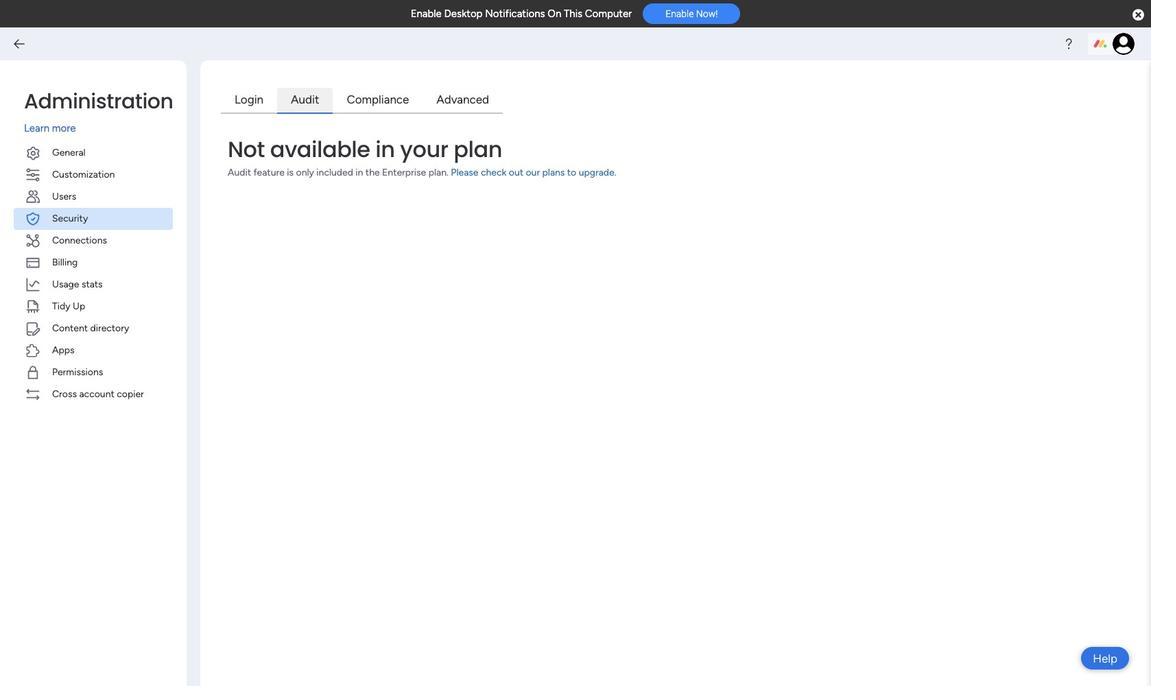 Task type: vqa. For each thing, say whether or not it's contained in the screenshot.
the middle "1"
no



Task type: locate. For each thing, give the bounding box(es) containing it.
enable for enable desktop notifications on this computer
[[411, 8, 442, 20]]

enable left now!
[[666, 8, 694, 19]]

advanced link
[[423, 88, 503, 114]]

back to workspace image
[[12, 37, 26, 51]]

audit down not
[[228, 166, 251, 178]]

enable left desktop
[[411, 8, 442, 20]]

your
[[400, 133, 448, 164]]

on
[[548, 8, 561, 20]]

not
[[228, 133, 265, 164]]

enable now! button
[[643, 4, 740, 24]]

1 vertical spatial in
[[356, 166, 363, 178]]

copier
[[117, 388, 144, 400]]

directory
[[90, 322, 129, 334]]

login link
[[221, 88, 277, 114]]

this
[[564, 8, 582, 20]]

notifications
[[485, 8, 545, 20]]

0 vertical spatial audit
[[291, 93, 319, 106]]

audit up available
[[291, 93, 319, 106]]

audit inside not available in your plan audit feature is only included in the enterprise plan. please check out our plans to upgrade.
[[228, 166, 251, 178]]

content directory
[[52, 322, 129, 334]]

please check out our plans to upgrade. link
[[451, 166, 616, 178]]

plan.
[[429, 166, 449, 178]]

help image
[[1062, 37, 1076, 51]]

0 horizontal spatial audit
[[228, 166, 251, 178]]

plans
[[542, 166, 565, 178]]

not available in your plan audit feature is only included in the enterprise plan. please check out our plans to upgrade.
[[228, 133, 616, 178]]

billing
[[52, 256, 78, 268]]

in up the
[[375, 133, 395, 164]]

0 horizontal spatial enable
[[411, 8, 442, 20]]

enterprise
[[382, 166, 426, 178]]

audit
[[291, 93, 319, 106], [228, 166, 251, 178]]

to
[[567, 166, 576, 178]]

stats
[[82, 278, 103, 290]]

administration
[[24, 86, 173, 116]]

check
[[481, 166, 507, 178]]

enable
[[411, 8, 442, 20], [666, 8, 694, 19]]

please
[[451, 166, 478, 178]]

content
[[52, 322, 88, 334]]

in
[[375, 133, 395, 164], [356, 166, 363, 178]]

tidy
[[52, 300, 70, 312]]

in left the
[[356, 166, 363, 178]]

1 vertical spatial audit
[[228, 166, 251, 178]]

enable for enable now!
[[666, 8, 694, 19]]

included
[[316, 166, 353, 178]]

dapulse close image
[[1133, 8, 1144, 22]]

security
[[52, 212, 88, 224]]

tidy up
[[52, 300, 85, 312]]

enable inside button
[[666, 8, 694, 19]]

enable desktop notifications on this computer
[[411, 8, 632, 20]]

1 horizontal spatial enable
[[666, 8, 694, 19]]

permissions
[[52, 366, 103, 378]]

is
[[287, 166, 294, 178]]

account
[[79, 388, 114, 400]]

upgrade.
[[579, 166, 616, 178]]

desktop
[[444, 8, 483, 20]]

administration learn more
[[24, 86, 173, 134]]

0 horizontal spatial in
[[356, 166, 363, 178]]

1 horizontal spatial in
[[375, 133, 395, 164]]

learn
[[24, 122, 49, 134]]

customization
[[52, 168, 115, 180]]



Task type: describe. For each thing, give the bounding box(es) containing it.
1 horizontal spatial audit
[[291, 93, 319, 106]]

advanced
[[437, 93, 489, 106]]

enable now!
[[666, 8, 718, 19]]

kendall parks image
[[1113, 33, 1135, 55]]

the
[[366, 166, 380, 178]]

now!
[[696, 8, 718, 19]]

compliance
[[347, 93, 409, 106]]

usage
[[52, 278, 79, 290]]

feature
[[253, 166, 285, 178]]

up
[[73, 300, 85, 312]]

help button
[[1081, 647, 1129, 670]]

general
[[52, 146, 86, 158]]

users
[[52, 190, 76, 202]]

learn more link
[[24, 121, 173, 136]]

apps
[[52, 344, 74, 356]]

cross
[[52, 388, 77, 400]]

audit link
[[277, 88, 333, 114]]

only
[[296, 166, 314, 178]]

more
[[52, 122, 76, 134]]

connections
[[52, 234, 107, 246]]

plan
[[454, 133, 502, 164]]

our
[[526, 166, 540, 178]]

available
[[270, 133, 370, 164]]

computer
[[585, 8, 632, 20]]

usage stats
[[52, 278, 103, 290]]

out
[[509, 166, 523, 178]]

login
[[235, 93, 264, 106]]

help
[[1093, 651, 1118, 665]]

compliance link
[[333, 88, 423, 114]]

0 vertical spatial in
[[375, 133, 395, 164]]

cross account copier
[[52, 388, 144, 400]]



